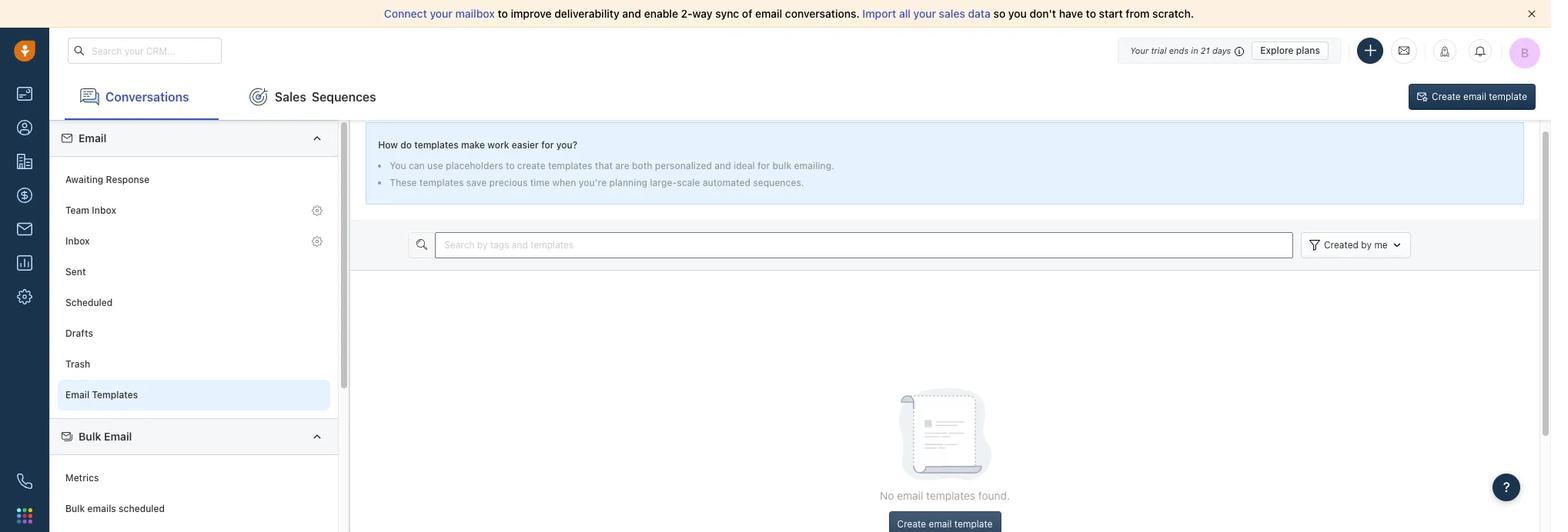 Task type: locate. For each thing, give the bounding box(es) containing it.
inbox right team
[[92, 205, 116, 217]]

email
[[755, 7, 783, 20], [1464, 91, 1487, 102], [897, 490, 923, 503], [929, 519, 952, 530]]

inbox down team
[[65, 236, 90, 247]]

connect
[[384, 7, 427, 20]]

0 vertical spatial email
[[79, 132, 107, 145]]

create
[[517, 160, 546, 172]]

create email template button
[[1409, 84, 1536, 110], [889, 512, 1001, 533]]

sales
[[939, 7, 965, 20]]

ends
[[1169, 45, 1189, 55]]

your right all
[[914, 7, 936, 20]]

emails
[[87, 504, 116, 515]]

1 vertical spatial email
[[65, 390, 89, 401]]

sync
[[716, 7, 739, 20]]

for
[[541, 139, 554, 151], [758, 160, 770, 172]]

bulk up metrics
[[79, 430, 101, 443]]

you're
[[579, 177, 607, 189]]

create down no email templates found.
[[897, 519, 926, 530]]

1 vertical spatial template
[[955, 519, 993, 530]]

sequences.
[[753, 177, 804, 189]]

phone element
[[9, 467, 40, 497]]

sales sequences
[[275, 90, 376, 104]]

inbox
[[92, 205, 116, 217], [65, 236, 90, 247]]

personalized
[[655, 160, 712, 172]]

sent
[[65, 267, 86, 278]]

1 vertical spatial create email template
[[897, 519, 993, 530]]

templates
[[414, 139, 459, 151], [548, 160, 593, 172], [420, 177, 464, 189], [926, 490, 976, 503]]

to
[[498, 7, 508, 20], [1086, 7, 1096, 20], [506, 160, 515, 172]]

explore
[[1261, 44, 1294, 56]]

0 vertical spatial create email template
[[1432, 91, 1528, 102]]

0 horizontal spatial template
[[955, 519, 993, 530]]

0 horizontal spatial your
[[430, 7, 453, 20]]

and up automated
[[715, 160, 731, 172]]

1 horizontal spatial your
[[914, 7, 936, 20]]

are
[[615, 160, 630, 172]]

1 horizontal spatial template
[[1489, 91, 1528, 102]]

you can use placeholders to create templates that are both personalized and ideal for bulk emailing. these templates save precious time when you're planning large-scale automated sequences.
[[390, 160, 835, 189]]

you
[[1009, 7, 1027, 20]]

for left the bulk
[[758, 160, 770, 172]]

to right mailbox on the top of page
[[498, 7, 508, 20]]

0 horizontal spatial create email template button
[[889, 512, 1001, 533]]

email down 'trash'
[[65, 390, 89, 401]]

1 vertical spatial bulk
[[65, 504, 85, 515]]

automated
[[703, 177, 751, 189]]

all
[[899, 7, 911, 20]]

these
[[390, 177, 417, 189]]

email up awaiting
[[79, 132, 107, 145]]

1 vertical spatial create email template button
[[889, 512, 1001, 533]]

conversations
[[105, 90, 189, 104]]

metrics
[[65, 473, 99, 485]]

template
[[1489, 91, 1528, 102], [955, 519, 993, 530]]

trash
[[65, 359, 90, 371]]

make
[[461, 139, 485, 151]]

created by me button
[[1301, 232, 1411, 259], [1301, 232, 1411, 259]]

0 horizontal spatial and
[[622, 7, 641, 20]]

1 horizontal spatial for
[[758, 160, 770, 172]]

from
[[1126, 7, 1150, 20]]

0 vertical spatial for
[[541, 139, 554, 151]]

what's new image
[[1440, 46, 1451, 57]]

1 horizontal spatial inbox
[[92, 205, 116, 217]]

1 horizontal spatial and
[[715, 160, 731, 172]]

create email template down no email templates found.
[[897, 519, 993, 530]]

close image
[[1528, 10, 1536, 18]]

1 vertical spatial and
[[715, 160, 731, 172]]

tab list
[[49, 74, 392, 120]]

both
[[632, 160, 653, 172]]

1 horizontal spatial create email template button
[[1409, 84, 1536, 110]]

2 your from the left
[[914, 7, 936, 20]]

email down templates
[[104, 430, 132, 443]]

0 horizontal spatial create
[[897, 519, 926, 530]]

for left you?
[[541, 139, 554, 151]]

import all your sales data link
[[863, 7, 994, 20]]

sent link
[[58, 257, 330, 288]]

create email template button down no email templates found.
[[889, 512, 1001, 533]]

and left the enable
[[622, 7, 641, 20]]

your left mailbox on the top of page
[[430, 7, 453, 20]]

conversations link
[[65, 74, 219, 120]]

create
[[1432, 91, 1461, 102], [897, 519, 926, 530]]

templates up when
[[548, 160, 593, 172]]

bulk left emails
[[65, 504, 85, 515]]

1 vertical spatial create
[[897, 519, 926, 530]]

1 vertical spatial for
[[758, 160, 770, 172]]

bulk emails scheduled
[[65, 504, 165, 515]]

no email templates found.
[[880, 490, 1010, 503]]

of
[[742, 7, 753, 20]]

drafts
[[65, 328, 93, 340]]

create email template
[[1432, 91, 1528, 102], [897, 519, 993, 530]]

create down what's new image
[[1432, 91, 1461, 102]]

to up 'precious'
[[506, 160, 515, 172]]

connect your mailbox link
[[384, 7, 498, 20]]

easier
[[512, 139, 539, 151]]

bulk
[[79, 430, 101, 443], [65, 504, 85, 515]]

0 vertical spatial inbox
[[92, 205, 116, 217]]

email
[[79, 132, 107, 145], [65, 390, 89, 401], [104, 430, 132, 443]]

mailbox
[[455, 7, 495, 20]]

bulk email
[[79, 430, 132, 443]]

0 vertical spatial bulk
[[79, 430, 101, 443]]

create email template button down what's new image
[[1409, 84, 1536, 110]]

create email template down what's new image
[[1432, 91, 1528, 102]]

team
[[65, 205, 89, 217]]

your
[[430, 7, 453, 20], [914, 7, 936, 20]]

bulk inside bulk emails scheduled link
[[65, 504, 85, 515]]

bulk
[[773, 160, 792, 172]]

me
[[1375, 239, 1388, 251]]

have
[[1059, 7, 1083, 20]]

placeholders
[[446, 160, 503, 172]]

send email image
[[1399, 44, 1410, 57]]

explore plans
[[1261, 44, 1320, 56]]

1 your from the left
[[430, 7, 453, 20]]

0 vertical spatial create
[[1432, 91, 1461, 102]]

explore plans link
[[1252, 41, 1329, 60]]

0 horizontal spatial inbox
[[65, 236, 90, 247]]

created by me
[[1324, 239, 1388, 251]]

awaiting
[[65, 174, 103, 186]]

ideal
[[734, 160, 755, 172]]

scratch.
[[1153, 7, 1194, 20]]

to inside you can use placeholders to create templates that are both personalized and ideal for bulk emailing. these templates save precious time when you're planning large-scale automated sequences.
[[506, 160, 515, 172]]

your trial ends in 21 days
[[1130, 45, 1231, 55]]



Task type: vqa. For each thing, say whether or not it's contained in the screenshot.
What's new icon
yes



Task type: describe. For each thing, give the bounding box(es) containing it.
to left start
[[1086, 7, 1096, 20]]

work
[[488, 139, 509, 151]]

email for email templates
[[65, 390, 89, 401]]

sales
[[275, 90, 306, 104]]

1 horizontal spatial create
[[1432, 91, 1461, 102]]

conversations.
[[785, 7, 860, 20]]

2 vertical spatial email
[[104, 430, 132, 443]]

templates left found.
[[926, 490, 976, 503]]

sequences
[[312, 90, 376, 104]]

no
[[880, 490, 894, 503]]

bulk for bulk emails scheduled
[[65, 504, 85, 515]]

you
[[390, 160, 406, 172]]

1 horizontal spatial create email template
[[1432, 91, 1528, 102]]

sales sequences link
[[234, 74, 392, 120]]

large-
[[650, 177, 677, 189]]

templates up use
[[414, 139, 459, 151]]

improve
[[511, 7, 552, 20]]

for inside you can use placeholders to create templates that are both personalized and ideal for bulk emailing. these templates save precious time when you're planning large-scale automated sequences.
[[758, 160, 770, 172]]

way
[[693, 7, 713, 20]]

days
[[1213, 45, 1231, 55]]

0 vertical spatial template
[[1489, 91, 1528, 102]]

phone image
[[17, 474, 32, 490]]

Search by tags and templates text field
[[435, 232, 1294, 259]]

and inside you can use placeholders to create templates that are both personalized and ideal for bulk emailing. these templates save precious time when you're planning large-scale automated sequences.
[[715, 160, 731, 172]]

21
[[1201, 45, 1210, 55]]

how
[[378, 139, 398, 151]]

scheduled
[[119, 504, 165, 515]]

use
[[427, 160, 443, 172]]

scale
[[677, 177, 700, 189]]

enable
[[644, 7, 678, 20]]

2-
[[681, 7, 693, 20]]

inbox link
[[58, 226, 330, 257]]

awaiting response
[[65, 174, 150, 186]]

freshworks switcher image
[[17, 509, 32, 524]]

how do templates make work easier for you?
[[378, 139, 578, 151]]

do
[[400, 139, 412, 151]]

deliverability
[[555, 7, 620, 20]]

can
[[409, 160, 425, 172]]

scheduled
[[65, 298, 113, 309]]

templates
[[92, 390, 138, 401]]

that
[[595, 160, 613, 172]]

in
[[1191, 45, 1199, 55]]

by
[[1362, 239, 1372, 251]]

connect your mailbox to improve deliverability and enable 2-way sync of email conversations. import all your sales data so you don't have to start from scratch.
[[384, 7, 1194, 20]]

you?
[[557, 139, 578, 151]]

0 horizontal spatial for
[[541, 139, 554, 151]]

awaiting response link
[[58, 165, 330, 196]]

0 vertical spatial and
[[622, 7, 641, 20]]

email templates
[[65, 390, 138, 401]]

trial
[[1151, 45, 1167, 55]]

when
[[552, 177, 576, 189]]

0 horizontal spatial create email template
[[897, 519, 993, 530]]

created
[[1324, 239, 1359, 251]]

import
[[863, 7, 896, 20]]

drafts link
[[58, 319, 330, 350]]

don't
[[1030, 7, 1057, 20]]

emailing.
[[794, 160, 835, 172]]

1 vertical spatial inbox
[[65, 236, 90, 247]]

time
[[530, 177, 550, 189]]

team inbox
[[65, 205, 116, 217]]

trash link
[[58, 350, 330, 380]]

Search your CRM... text field
[[68, 38, 222, 64]]

precious
[[489, 177, 528, 189]]

data
[[968, 7, 991, 20]]

team inbox link
[[58, 196, 330, 226]]

save
[[466, 177, 487, 189]]

email for email
[[79, 132, 107, 145]]

planning
[[609, 177, 648, 189]]

response
[[106, 174, 150, 186]]

bulk emails scheduled link
[[58, 494, 330, 525]]

start
[[1099, 7, 1123, 20]]

bulk for bulk email
[[79, 430, 101, 443]]

tab list containing conversations
[[49, 74, 392, 120]]

0 vertical spatial create email template button
[[1409, 84, 1536, 110]]

found.
[[979, 490, 1010, 503]]

templates down use
[[420, 177, 464, 189]]

plans
[[1296, 44, 1320, 56]]

email templates link
[[58, 380, 330, 411]]

metrics link
[[58, 463, 330, 494]]

your
[[1130, 45, 1149, 55]]

so
[[994, 7, 1006, 20]]

scheduled link
[[58, 288, 330, 319]]



